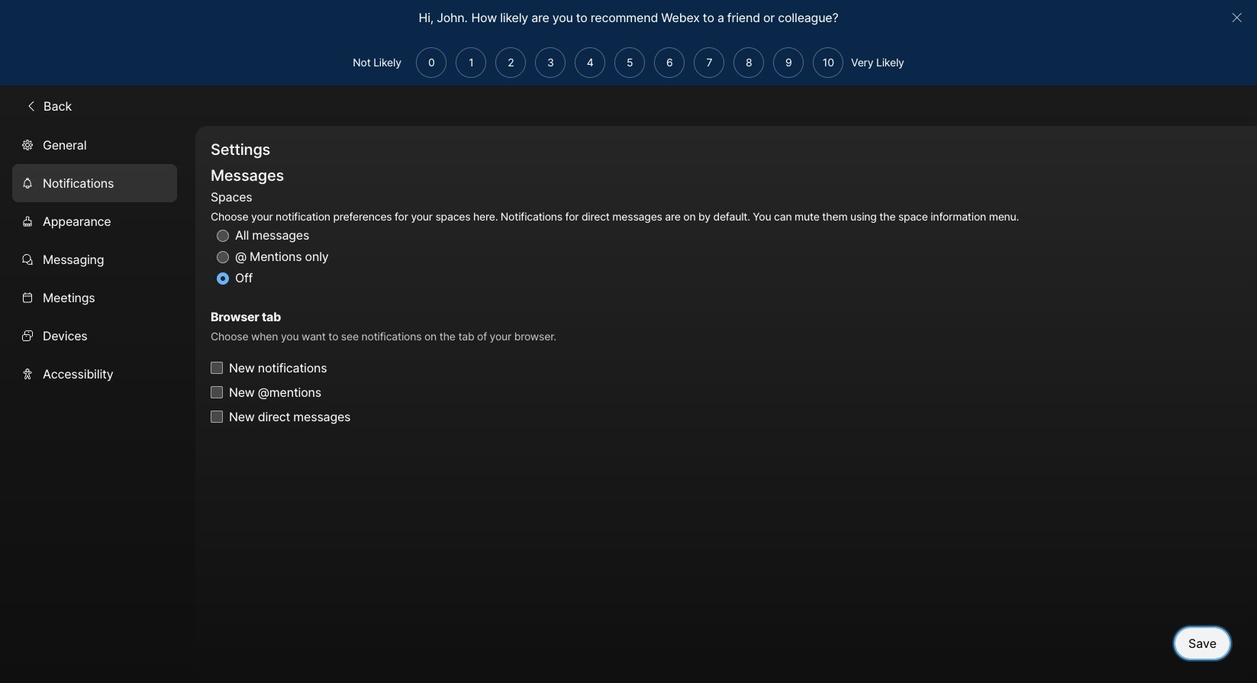 Task type: locate. For each thing, give the bounding box(es) containing it.
0 vertical spatial wrapper image
[[25, 100, 37, 112]]

4 wrapper image from the top
[[21, 330, 34, 342]]

notifications tab
[[12, 164, 177, 202]]

general tab
[[12, 126, 177, 164]]

1 vertical spatial wrapper image
[[21, 177, 34, 190]]

option group
[[211, 187, 1019, 289]]

wrapper image inside messaging 'tab'
[[21, 254, 34, 266]]

wrapper image
[[25, 100, 37, 112], [21, 177, 34, 190], [21, 215, 34, 228]]

wrapper image
[[21, 139, 34, 151], [21, 254, 34, 266], [21, 292, 34, 304], [21, 330, 34, 342], [21, 368, 34, 380]]

meetings tab
[[12, 279, 177, 317]]

2 wrapper image from the top
[[21, 254, 34, 266]]

1 wrapper image from the top
[[21, 139, 34, 151]]

All messages radio
[[217, 230, 229, 242]]

wrapper image inside meetings tab
[[21, 292, 34, 304]]

wrapper image for accessibility tab
[[21, 368, 34, 380]]

appearance tab
[[12, 202, 177, 241]]

how likely are you to recommend webex to a friend or colleague? score webex from 0 to 10, 0 is not likely and 10 is very likely. toolbar
[[412, 47, 844, 78]]

close rating section image
[[1231, 11, 1243, 24]]

wrapper image inside general tab
[[21, 139, 34, 151]]

5 wrapper image from the top
[[21, 368, 34, 380]]

messaging tab
[[12, 241, 177, 279]]

wrapper image for appearance tab
[[21, 215, 34, 228]]

wrapper image inside appearance tab
[[21, 215, 34, 228]]

3 wrapper image from the top
[[21, 292, 34, 304]]

wrapper image inside notifications tab
[[21, 177, 34, 190]]

2 vertical spatial wrapper image
[[21, 215, 34, 228]]

wrapper image inside accessibility tab
[[21, 368, 34, 380]]

wrapper image inside devices tab
[[21, 330, 34, 342]]



Task type: describe. For each thing, give the bounding box(es) containing it.
wrapper image for notifications tab
[[21, 177, 34, 190]]

wrapper image for devices tab
[[21, 330, 34, 342]]

Off radio
[[217, 272, 229, 284]]

accessibility tab
[[12, 355, 177, 393]]

wrapper image for general tab
[[21, 139, 34, 151]]

wrapper image for messaging 'tab'
[[21, 254, 34, 266]]

devices tab
[[12, 317, 177, 355]]

wrapper image for meetings tab
[[21, 292, 34, 304]]

@ Mentions only radio
[[217, 251, 229, 263]]

settings navigation
[[0, 126, 195, 683]]



Task type: vqa. For each thing, say whether or not it's contained in the screenshot.
Noah Lott element
no



